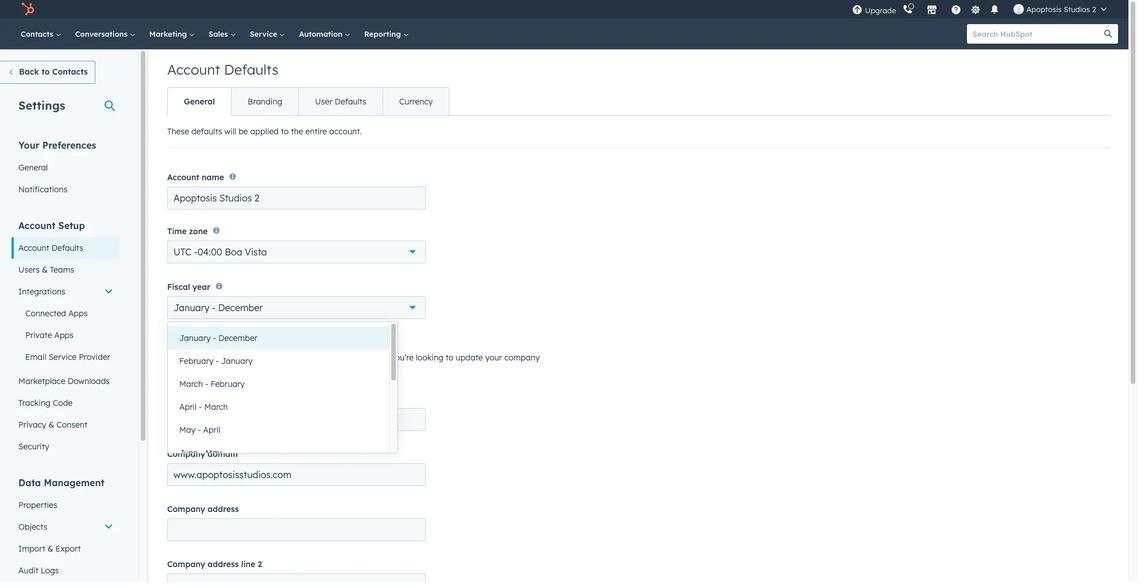 Task type: describe. For each thing, give the bounding box(es) containing it.
account defaults inside account setup "element"
[[18, 243, 83, 253]]

address for company address line 2
[[208, 560, 239, 570]]

apoptosis studios 2 button
[[1007, 0, 1114, 18]]

& for teams
[[42, 265, 48, 275]]

february - january button
[[168, 350, 389, 373]]

audit logs link
[[11, 560, 120, 582]]

import
[[18, 544, 45, 555]]

0 vertical spatial service
[[250, 29, 280, 39]]

account setup
[[18, 220, 85, 232]]

privacy
[[18, 420, 46, 430]]

connected apps link
[[11, 303, 120, 325]]

help button
[[947, 0, 966, 18]]

properties
[[18, 501, 57, 511]]

04:00
[[198, 246, 222, 258]]

notifications button
[[985, 0, 1005, 18]]

name for company name
[[208, 394, 230, 405]]

0 vertical spatial march
[[179, 379, 203, 390]]

data management element
[[11, 477, 120, 582]]

1 vertical spatial 2
[[258, 560, 262, 570]]

your
[[18, 140, 40, 151]]

audit
[[18, 566, 38, 576]]

notifications link
[[11, 179, 120, 201]]

march - february
[[179, 379, 245, 390]]

integrations button
[[11, 281, 120, 303]]

apps for private apps
[[54, 330, 74, 341]]

fiscal
[[167, 282, 190, 293]]

company name
[[167, 394, 230, 405]]

information
[[226, 337, 297, 351]]

users & teams
[[18, 265, 74, 275]]

properties link
[[11, 495, 120, 517]]

private apps
[[25, 330, 74, 341]]

tara schultz image
[[1014, 4, 1024, 14]]

hubspot image
[[21, 2, 34, 16]]

reporting link
[[357, 18, 416, 49]]

february - january
[[179, 356, 253, 367]]

for
[[214, 367, 225, 377]]

company
[[504, 353, 540, 363]]

integrations
[[18, 287, 65, 297]]

users & teams link
[[11, 259, 120, 281]]

settings link
[[969, 3, 983, 15]]

may - april button
[[168, 419, 389, 442]]

december inside dropdown button
[[218, 302, 263, 314]]

needed.
[[350, 353, 380, 363]]

january - december button
[[168, 327, 389, 350]]

- inside utc -04:00 boa vista popup button
[[194, 246, 198, 258]]

users
[[18, 265, 40, 275]]

your preferences element
[[11, 139, 120, 201]]

service link
[[243, 18, 292, 49]]

data management
[[18, 478, 104, 489]]

2 inside popup button
[[1092, 5, 1096, 14]]

utc -04:00 boa vista button
[[167, 241, 426, 264]]

- inside january - december dropdown button
[[212, 302, 216, 314]]

account setup element
[[11, 220, 120, 458]]

- for may - april button
[[198, 425, 201, 436]]

downloads
[[68, 376, 110, 387]]

entire
[[305, 126, 327, 137]]

your preferences
[[18, 140, 96, 151]]

line
[[241, 560, 255, 570]]

1 vertical spatial contacts
[[52, 67, 88, 77]]

name for account name
[[202, 173, 224, 183]]

as
[[277, 353, 286, 363]]

import & export
[[18, 544, 81, 555]]

marketing
[[149, 29, 189, 39]]

teams
[[50, 265, 74, 275]]

connected
[[25, 309, 66, 319]]

account left setup
[[18, 220, 56, 232]]

code
[[53, 398, 73, 409]]

be inside company information this information will be used as a default where needed. if you're looking to update your company information for billing, visit
[[245, 353, 255, 363]]

company for company domain
[[167, 449, 205, 460]]

1 horizontal spatial april
[[203, 425, 221, 436]]

company for company information this information will be used as a default where needed. if you're looking to update your company information for billing, visit
[[167, 337, 222, 351]]

setup
[[58, 220, 85, 232]]

marketplace downloads
[[18, 376, 110, 387]]

account.
[[329, 126, 362, 137]]

june - may
[[179, 448, 222, 459]]

apoptosis studios 2
[[1027, 5, 1096, 14]]

used
[[257, 353, 275, 363]]

domain
[[208, 449, 238, 460]]

company for company address
[[167, 505, 205, 515]]

visit
[[254, 367, 269, 377]]

provider
[[79, 352, 110, 363]]

studios
[[1064, 5, 1090, 14]]

marketplace
[[18, 376, 65, 387]]

account defaults link
[[11, 237, 120, 259]]

sales link
[[202, 18, 243, 49]]

service inside account setup "element"
[[49, 352, 77, 363]]

company domain
[[167, 449, 238, 460]]

contacts link
[[14, 18, 68, 49]]

april - march button
[[168, 396, 389, 419]]

company for company address line 2
[[167, 560, 205, 570]]

automation link
[[292, 18, 357, 49]]

- for january - december button
[[213, 333, 216, 344]]

general for account
[[184, 97, 215, 107]]

security
[[18, 442, 49, 452]]

back
[[19, 67, 39, 77]]

1 vertical spatial january
[[179, 333, 211, 344]]

marketing link
[[142, 18, 202, 49]]

hubspot link
[[14, 2, 43, 16]]

1 vertical spatial march
[[204, 402, 228, 413]]

Company address line 2 text field
[[167, 574, 426, 583]]

Account name text field
[[167, 187, 426, 210]]

applied
[[250, 126, 279, 137]]

marketplace downloads link
[[11, 371, 120, 392]]

- for june - may button
[[200, 448, 203, 459]]

data
[[18, 478, 41, 489]]

calling icon button
[[898, 2, 918, 17]]

settings image
[[971, 5, 981, 15]]

june - may button
[[168, 442, 389, 465]]

company information this information will be used as a default where needed. if you're looking to update your company information for billing, visit
[[167, 337, 540, 377]]

Company domain text field
[[167, 464, 426, 487]]

navigation containing general
[[167, 87, 450, 116]]

looking
[[416, 353, 444, 363]]

sales
[[209, 29, 230, 39]]

reporting
[[364, 29, 403, 39]]

january inside dropdown button
[[174, 302, 209, 314]]

0 vertical spatial account defaults
[[167, 61, 279, 78]]

calling icon image
[[903, 5, 913, 15]]

private apps link
[[11, 325, 120, 347]]

the
[[291, 126, 303, 137]]

update
[[456, 353, 483, 363]]



Task type: locate. For each thing, give the bounding box(es) containing it.
defaults inside account setup "element"
[[52, 243, 83, 253]]

apps inside connected apps link
[[68, 309, 88, 319]]

1 horizontal spatial to
[[281, 126, 289, 137]]

&
[[42, 265, 48, 275], [48, 420, 54, 430], [48, 544, 53, 555]]

back to contacts link
[[0, 61, 95, 84]]

year
[[192, 282, 210, 293]]

january - december down year
[[174, 302, 263, 314]]

back to contacts
[[19, 67, 88, 77]]

1 address from the top
[[208, 505, 239, 515]]

company
[[167, 337, 222, 351], [167, 394, 205, 405], [167, 449, 205, 460], [167, 505, 205, 515], [167, 560, 205, 570]]

information up for
[[184, 353, 229, 363]]

- for march - february button
[[205, 379, 208, 390]]

1 vertical spatial be
[[245, 353, 255, 363]]

- inside march - february button
[[205, 379, 208, 390]]

1 vertical spatial service
[[49, 352, 77, 363]]

& for consent
[[48, 420, 54, 430]]

apps up the private apps link
[[68, 309, 88, 319]]

Company address text field
[[167, 519, 426, 542]]

2 right studios
[[1092, 5, 1096, 14]]

to left the
[[281, 126, 289, 137]]

1 vertical spatial general
[[18, 163, 48, 173]]

0 vertical spatial 2
[[1092, 5, 1096, 14]]

1 horizontal spatial general link
[[168, 88, 231, 116]]

general up defaults
[[184, 97, 215, 107]]

account defaults down sales link
[[167, 61, 279, 78]]

contacts right back
[[52, 67, 88, 77]]

1 vertical spatial january - december
[[179, 333, 257, 344]]

fiscal year
[[167, 282, 210, 293]]

- for february - january button
[[216, 356, 219, 367]]

consent
[[56, 420, 87, 430]]

- inside february - january button
[[216, 356, 219, 367]]

april up may - april
[[179, 402, 197, 413]]

connected apps
[[25, 309, 88, 319]]

to right back
[[41, 67, 50, 77]]

march - february button
[[168, 373, 389, 396]]

1 horizontal spatial 2
[[1092, 5, 1096, 14]]

january - december up february - january
[[179, 333, 257, 344]]

apps inside the private apps link
[[54, 330, 74, 341]]

defaults up the branding link
[[224, 61, 279, 78]]

1 vertical spatial to
[[281, 126, 289, 137]]

account defaults
[[167, 61, 279, 78], [18, 243, 83, 253]]

0 horizontal spatial to
[[41, 67, 50, 77]]

defaults up users & teams link
[[52, 243, 83, 253]]

february inside february - january button
[[179, 356, 214, 367]]

january
[[174, 302, 209, 314], [179, 333, 211, 344], [221, 356, 253, 367]]

contacts down hubspot link
[[21, 29, 56, 39]]

1 vertical spatial address
[[208, 560, 239, 570]]

to inside company information this information will be used as a default where needed. if you're looking to update your company information for billing, visit
[[446, 353, 454, 363]]

marketplaces button
[[920, 0, 944, 18]]

0 vertical spatial be
[[239, 126, 248, 137]]

1 vertical spatial name
[[208, 394, 230, 405]]

this
[[167, 353, 182, 363]]

0 vertical spatial &
[[42, 265, 48, 275]]

- inside may - april button
[[198, 425, 201, 436]]

may right june
[[205, 448, 222, 459]]

2 vertical spatial to
[[446, 353, 454, 363]]

name
[[202, 173, 224, 183], [208, 394, 230, 405]]

december up information
[[218, 302, 263, 314]]

automation
[[299, 29, 345, 39]]

2 horizontal spatial defaults
[[335, 97, 367, 107]]

& right the users on the top left
[[42, 265, 48, 275]]

address for company address
[[208, 505, 239, 515]]

0 vertical spatial defaults
[[224, 61, 279, 78]]

objects
[[18, 522, 47, 533]]

0 vertical spatial to
[[41, 67, 50, 77]]

time
[[167, 226, 187, 237]]

june
[[179, 448, 198, 459]]

logs
[[41, 566, 59, 576]]

general link for account
[[168, 88, 231, 116]]

upgrade image
[[852, 5, 863, 15]]

billing,
[[227, 367, 251, 377]]

1 december from the top
[[218, 302, 263, 314]]

zone
[[189, 226, 208, 237]]

2 address from the top
[[208, 560, 239, 570]]

1 vertical spatial april
[[203, 425, 221, 436]]

information down this
[[167, 367, 212, 377]]

4 company from the top
[[167, 505, 205, 515]]

0 vertical spatial january - december
[[174, 302, 263, 314]]

apoptosis
[[1027, 5, 1062, 14]]

2 vertical spatial defaults
[[52, 243, 83, 253]]

1 horizontal spatial defaults
[[224, 61, 279, 78]]

general inside your preferences element
[[18, 163, 48, 173]]

0 vertical spatial february
[[179, 356, 214, 367]]

december up february - january
[[218, 333, 257, 344]]

& for export
[[48, 544, 53, 555]]

search button
[[1099, 24, 1118, 44]]

1 horizontal spatial service
[[250, 29, 280, 39]]

0 vertical spatial name
[[202, 173, 224, 183]]

utc
[[174, 246, 191, 258]]

0 vertical spatial apps
[[68, 309, 88, 319]]

december inside button
[[218, 333, 257, 344]]

you're
[[391, 353, 414, 363]]

marketplaces image
[[927, 5, 938, 16]]

email service provider
[[25, 352, 110, 363]]

tracking code link
[[11, 392, 120, 414]]

january down fiscal year
[[174, 302, 209, 314]]

general link up defaults
[[168, 88, 231, 116]]

management
[[44, 478, 104, 489]]

if
[[382, 353, 388, 363]]

to left update
[[446, 353, 454, 363]]

0 vertical spatial general link
[[168, 88, 231, 116]]

will inside company information this information will be used as a default where needed. if you're looking to update your company information for billing, visit
[[231, 353, 243, 363]]

Search HubSpot search field
[[967, 24, 1108, 44]]

account up the users on the top left
[[18, 243, 49, 253]]

april - march
[[179, 402, 228, 413]]

february down for
[[211, 379, 245, 390]]

defaults
[[191, 126, 222, 137]]

menu containing apoptosis studios 2
[[851, 0, 1115, 18]]

2 company from the top
[[167, 394, 205, 405]]

address down domain
[[208, 505, 239, 515]]

january up billing,
[[221, 356, 253, 367]]

2 right "line"
[[258, 560, 262, 570]]

name down march - february
[[208, 394, 230, 405]]

these defaults will be applied to the entire account.
[[167, 126, 362, 137]]

user
[[315, 97, 333, 107]]

name down defaults
[[202, 173, 224, 183]]

information
[[184, 353, 229, 363], [167, 367, 212, 377]]

1 horizontal spatial may
[[205, 448, 222, 459]]

& inside the data management element
[[48, 544, 53, 555]]

january - december inside button
[[179, 333, 257, 344]]

navigation
[[167, 87, 450, 116]]

account down the marketing link
[[167, 61, 220, 78]]

general link
[[168, 88, 231, 116], [11, 157, 120, 179]]

march up the company name at the bottom of page
[[179, 379, 203, 390]]

2 vertical spatial january
[[221, 356, 253, 367]]

account defaults up users & teams
[[18, 243, 83, 253]]

1 vertical spatial &
[[48, 420, 54, 430]]

1 vertical spatial apps
[[54, 330, 74, 341]]

conversations
[[75, 29, 130, 39]]

0 horizontal spatial account defaults
[[18, 243, 83, 253]]

currency link
[[383, 88, 449, 116]]

0 vertical spatial december
[[218, 302, 263, 314]]

branding link
[[231, 88, 298, 116]]

1 horizontal spatial march
[[204, 402, 228, 413]]

company inside company information this information will be used as a default where needed. if you're looking to update your company information for billing, visit
[[167, 337, 222, 351]]

0 vertical spatial will
[[224, 126, 236, 137]]

email service provider link
[[11, 347, 120, 368]]

- for april - march button
[[199, 402, 202, 413]]

1 horizontal spatial account defaults
[[167, 61, 279, 78]]

0 horizontal spatial may
[[179, 425, 196, 436]]

where
[[325, 353, 347, 363]]

will right defaults
[[224, 126, 236, 137]]

3 company from the top
[[167, 449, 205, 460]]

account down these
[[167, 173, 199, 183]]

export
[[56, 544, 81, 555]]

email
[[25, 352, 46, 363]]

defaults for user defaults link
[[335, 97, 367, 107]]

1 vertical spatial information
[[167, 367, 212, 377]]

0 vertical spatial contacts
[[21, 29, 56, 39]]

0 vertical spatial general
[[184, 97, 215, 107]]

0 horizontal spatial service
[[49, 352, 77, 363]]

conversations link
[[68, 18, 142, 49]]

& left export
[[48, 544, 53, 555]]

company address line 2
[[167, 560, 262, 570]]

general link for your
[[11, 157, 120, 179]]

boa
[[225, 246, 242, 258]]

vista
[[245, 246, 267, 258]]

address
[[208, 505, 239, 515], [208, 560, 239, 570]]

upgrade
[[865, 5, 896, 15]]

- inside april - march button
[[199, 402, 202, 413]]

- inside june - may button
[[200, 448, 203, 459]]

apps
[[68, 309, 88, 319], [54, 330, 74, 341]]

list box
[[168, 322, 398, 465]]

security link
[[11, 436, 120, 458]]

january up this
[[179, 333, 211, 344]]

- inside january - december button
[[213, 333, 216, 344]]

service right sales link
[[250, 29, 280, 39]]

0 vertical spatial information
[[184, 353, 229, 363]]

january - december
[[174, 302, 263, 314], [179, 333, 257, 344]]

account name
[[167, 173, 224, 183]]

1 vertical spatial defaults
[[335, 97, 367, 107]]

help image
[[951, 5, 962, 16]]

march
[[179, 379, 203, 390], [204, 402, 228, 413]]

service down the private apps link
[[49, 352, 77, 363]]

notifications image
[[990, 5, 1000, 16]]

0 horizontal spatial april
[[179, 402, 197, 413]]

0 horizontal spatial march
[[179, 379, 203, 390]]

0 horizontal spatial defaults
[[52, 243, 83, 253]]

utc -04:00 boa vista
[[174, 246, 267, 258]]

account
[[167, 61, 220, 78], [167, 173, 199, 183], [18, 220, 56, 232], [18, 243, 49, 253]]

user defaults link
[[298, 88, 383, 116]]

1 vertical spatial may
[[205, 448, 222, 459]]

branding
[[248, 97, 282, 107]]

be left used
[[245, 353, 255, 363]]

0 horizontal spatial 2
[[258, 560, 262, 570]]

apps up the email service provider link
[[54, 330, 74, 341]]

general for your
[[18, 163, 48, 173]]

1 horizontal spatial general
[[184, 97, 215, 107]]

& right privacy
[[48, 420, 54, 430]]

1 vertical spatial will
[[231, 353, 243, 363]]

defaults right user
[[335, 97, 367, 107]]

be left applied
[[239, 126, 248, 137]]

general down your
[[18, 163, 48, 173]]

february up march - february
[[179, 356, 214, 367]]

march down march - february
[[204, 402, 228, 413]]

will
[[224, 126, 236, 137], [231, 353, 243, 363]]

general inside navigation
[[184, 97, 215, 107]]

0 horizontal spatial general link
[[11, 157, 120, 179]]

2 vertical spatial &
[[48, 544, 53, 555]]

company address
[[167, 505, 239, 515]]

1 vertical spatial december
[[218, 333, 257, 344]]

contacts
[[21, 29, 56, 39], [52, 67, 88, 77]]

objects button
[[11, 517, 120, 538]]

april down april - march
[[203, 425, 221, 436]]

will up billing,
[[231, 353, 243, 363]]

2 horizontal spatial to
[[446, 353, 454, 363]]

february
[[179, 356, 214, 367], [211, 379, 245, 390]]

address left "line"
[[208, 560, 239, 570]]

Company name text field
[[167, 409, 426, 432]]

menu
[[851, 0, 1115, 18]]

list box containing january - december
[[168, 322, 398, 465]]

search image
[[1105, 30, 1113, 38]]

0 vertical spatial address
[[208, 505, 239, 515]]

time zone
[[167, 226, 208, 237]]

may up june
[[179, 425, 196, 436]]

1 vertical spatial february
[[211, 379, 245, 390]]

1 vertical spatial account defaults
[[18, 243, 83, 253]]

general link down preferences
[[11, 157, 120, 179]]

these
[[167, 126, 189, 137]]

february inside march - february button
[[211, 379, 245, 390]]

1 company from the top
[[167, 337, 222, 351]]

company for company name
[[167, 394, 205, 405]]

5 company from the top
[[167, 560, 205, 570]]

0 vertical spatial april
[[179, 402, 197, 413]]

your
[[485, 353, 502, 363]]

defaults
[[224, 61, 279, 78], [335, 97, 367, 107], [52, 243, 83, 253]]

1 vertical spatial general link
[[11, 157, 120, 179]]

2 december from the top
[[218, 333, 257, 344]]

0 horizontal spatial general
[[18, 163, 48, 173]]

tracking code
[[18, 398, 73, 409]]

defaults for account defaults link
[[52, 243, 83, 253]]

january - december inside dropdown button
[[174, 302, 263, 314]]

0 vertical spatial may
[[179, 425, 196, 436]]

apps for connected apps
[[68, 309, 88, 319]]

0 vertical spatial january
[[174, 302, 209, 314]]



Task type: vqa. For each thing, say whether or not it's contained in the screenshot.
right when
no



